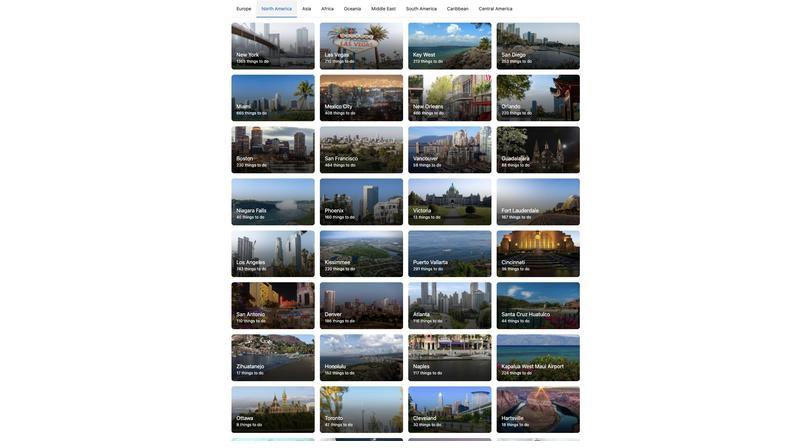 Task type: locate. For each thing, give the bounding box(es) containing it.
things down vancouver
[[419, 163, 431, 168]]

40
[[237, 215, 242, 220]]

220 for orlando
[[502, 111, 509, 116]]

hartsville 18 things to do
[[502, 416, 529, 428]]

2 vertical spatial san
[[237, 312, 245, 318]]

honolulu
[[325, 364, 346, 370]]

things down 'mexico'
[[333, 111, 345, 116]]

things right 213
[[421, 59, 432, 64]]

things down honolulu
[[333, 371, 344, 376]]

1 vertical spatial san
[[325, 156, 334, 162]]

220 down kissimmee
[[325, 267, 332, 272]]

oceania button
[[339, 0, 366, 17]]

0 horizontal spatial america
[[275, 6, 292, 11]]

key west image
[[408, 23, 491, 70]]

santa cruz huatulco image
[[497, 283, 580, 330]]

things inside orlando 220 things to do
[[510, 111, 521, 116]]

0 horizontal spatial new
[[237, 52, 247, 58]]

to inside vancouver 58 things to do
[[432, 163, 435, 168]]

atlanta
[[413, 312, 430, 318]]

new inside new york 1365 things to do
[[237, 52, 247, 58]]

do inside denver 186 things to do
[[350, 319, 355, 324]]

america for north america
[[275, 6, 292, 11]]

to inside santa cruz huatulco 44 things to do
[[520, 319, 524, 324]]

america right north
[[275, 6, 292, 11]]

things down miami on the left top of the page
[[245, 111, 256, 116]]

1 horizontal spatial america
[[420, 6, 437, 11]]

to
[[259, 59, 263, 64], [345, 59, 349, 64], [433, 59, 437, 64], [522, 59, 526, 64], [257, 111, 261, 116], [346, 111, 350, 116], [434, 111, 438, 116], [522, 111, 526, 116], [257, 163, 261, 168], [346, 163, 350, 168], [432, 163, 435, 168], [520, 163, 524, 168], [255, 215, 259, 220], [345, 215, 349, 220], [431, 215, 435, 220], [522, 215, 525, 220], [257, 267, 261, 272], [346, 267, 349, 272], [434, 267, 437, 272], [520, 267, 524, 272], [256, 319, 260, 324], [345, 319, 349, 324], [433, 319, 437, 324], [520, 319, 524, 324], [254, 371, 258, 376], [345, 371, 349, 376], [433, 371, 436, 376], [522, 371, 526, 376], [253, 423, 256, 428], [343, 423, 347, 428], [432, 423, 435, 428], [520, 423, 523, 428]]

tab list
[[231, 0, 580, 18]]

220 down orlando on the right top
[[502, 111, 509, 116]]

1 horizontal spatial 220
[[502, 111, 509, 116]]

2 horizontal spatial san
[[502, 52, 511, 58]]

things inside atlanta 116 things to do
[[421, 319, 432, 324]]

new up 466
[[413, 104, 424, 110]]

to inside las vegas 710 things to do
[[345, 59, 349, 64]]

things inside san antonio 110 things to do
[[244, 319, 255, 324]]

things inside the san francisco 464 things to do
[[334, 163, 345, 168]]

things inside honolulu 152 things to do
[[333, 371, 344, 376]]

0 horizontal spatial 220
[[325, 267, 332, 272]]

47
[[325, 423, 330, 428]]

things down orleans
[[422, 111, 433, 116]]

new for new orleans
[[413, 104, 424, 110]]

naples image
[[408, 335, 491, 382]]

213
[[413, 59, 420, 64]]

middle
[[371, 6, 386, 11]]

116
[[413, 319, 419, 324]]

1 horizontal spatial new
[[413, 104, 424, 110]]

230
[[237, 163, 244, 168]]

cleveland
[[413, 416, 436, 422]]

0 vertical spatial san
[[502, 52, 511, 58]]

things down zihuatanejo
[[242, 371, 253, 376]]

east
[[387, 6, 396, 11]]

2 horizontal spatial america
[[495, 6, 513, 11]]

central america
[[479, 6, 513, 11]]

1 vertical spatial west
[[522, 364, 534, 370]]

220
[[502, 111, 509, 116], [325, 267, 332, 272]]

to inside the puerto vallarta 291 things to do
[[434, 267, 437, 272]]

boston image
[[231, 127, 315, 174]]

13
[[413, 215, 418, 220]]

things down boston
[[245, 163, 256, 168]]

america for south america
[[420, 6, 437, 11]]

things down niagara
[[243, 215, 254, 220]]

things down vegas
[[333, 59, 344, 64]]

to inside san antonio 110 things to do
[[256, 319, 260, 324]]

denver 186 things to do
[[325, 312, 355, 324]]

things right the "167"
[[509, 215, 521, 220]]

los
[[237, 260, 245, 266]]

291
[[413, 267, 420, 272]]

west left maui
[[522, 364, 534, 370]]

south america
[[406, 6, 437, 11]]

things down naples
[[420, 371, 432, 376]]

san diego 253 things to do
[[502, 52, 532, 64]]

things down hartsville
[[507, 423, 518, 428]]

to inside the san francisco 464 things to do
[[346, 163, 350, 168]]

18
[[502, 423, 506, 428]]

to inside niagara falls 40 things to do
[[255, 215, 259, 220]]

things down victoria
[[419, 215, 430, 220]]

san inside san antonio 110 things to do
[[237, 312, 245, 318]]

kahuku image
[[231, 439, 315, 442]]

africa button
[[316, 0, 339, 17]]

cleveland image
[[408, 387, 491, 434]]

miami 665 things to do
[[237, 104, 267, 116]]

things down york in the left of the page
[[247, 59, 258, 64]]

boston
[[237, 156, 253, 162]]

naples 117 things to do
[[413, 364, 442, 376]]

things inside the puerto vallarta 291 things to do
[[421, 267, 432, 272]]

san inside "san diego 253 things to do"
[[502, 52, 511, 58]]

0 vertical spatial west
[[423, 52, 435, 58]]

to inside the naples 117 things to do
[[433, 371, 436, 376]]

america right central
[[495, 6, 513, 11]]

things inside mexico city 408 things to do
[[333, 111, 345, 116]]

to inside guadalajara 88 things to do
[[520, 163, 524, 168]]

do inside orlando 220 things to do
[[527, 111, 532, 116]]

things down guadalajara on the right top of page
[[508, 163, 519, 168]]

do inside honolulu 152 things to do
[[350, 371, 354, 376]]

1 vertical spatial new
[[413, 104, 424, 110]]

1 vertical spatial 220
[[325, 267, 332, 272]]

220 inside kissimmee 220 things to do
[[325, 267, 332, 272]]

puerto
[[413, 260, 429, 266]]

220 for kissimmee
[[325, 267, 332, 272]]

america for central america
[[495, 6, 513, 11]]

to inside atlanta 116 things to do
[[433, 319, 437, 324]]

central
[[479, 6, 494, 11]]

do inside hartsville 18 things to do
[[524, 423, 529, 428]]

victoria image
[[408, 179, 491, 226]]

san up 110
[[237, 312, 245, 318]]

san francisco image
[[320, 127, 403, 174]]

lauderdale
[[513, 208, 539, 214]]

things inside guadalajara 88 things to do
[[508, 163, 519, 168]]

3 america from the left
[[495, 6, 513, 11]]

mexico city image
[[320, 75, 403, 122]]

zihuatanejo image
[[231, 335, 315, 382]]

things down puerto
[[421, 267, 432, 272]]

do
[[264, 59, 269, 64], [350, 59, 354, 64], [438, 59, 443, 64], [527, 59, 532, 64], [262, 111, 267, 116], [351, 111, 355, 116], [439, 111, 444, 116], [527, 111, 532, 116], [262, 163, 267, 168], [351, 163, 355, 168], [437, 163, 441, 168], [525, 163, 530, 168], [260, 215, 264, 220], [350, 215, 355, 220], [436, 215, 441, 220], [527, 215, 531, 220], [262, 267, 266, 272], [350, 267, 355, 272], [438, 267, 443, 272], [525, 267, 530, 272], [261, 319, 266, 324], [350, 319, 355, 324], [438, 319, 442, 324], [525, 319, 530, 324], [259, 371, 264, 376], [350, 371, 354, 376], [437, 371, 442, 376], [527, 371, 532, 376], [257, 423, 262, 428], [348, 423, 353, 428], [437, 423, 441, 428], [524, 423, 529, 428]]

things down angeles
[[245, 267, 256, 272]]

things down antonio
[[244, 319, 255, 324]]

117
[[413, 371, 419, 376]]

things inside "san diego 253 things to do"
[[510, 59, 521, 64]]

new
[[237, 52, 247, 58], [413, 104, 424, 110]]

phoenix
[[325, 208, 344, 214]]

things inside phoenix 160 things to do
[[333, 215, 344, 220]]

miami image
[[231, 75, 315, 122]]

toronto 47 things to do
[[325, 416, 353, 428]]

things inside ottawa 8 things to do
[[240, 423, 251, 428]]

do inside vancouver 58 things to do
[[437, 163, 441, 168]]

san inside the san francisco 464 things to do
[[325, 156, 334, 162]]

220 inside orlando 220 things to do
[[502, 111, 509, 116]]

to inside boston 230 things to do
[[257, 163, 261, 168]]

things inside victoria 13 things to do
[[419, 215, 430, 220]]

things down ottawa
[[240, 423, 251, 428]]

orleans
[[425, 104, 443, 110]]

kapalua
[[502, 364, 521, 370]]

to inside 'key west 213 things to do'
[[433, 59, 437, 64]]

1 horizontal spatial san
[[325, 156, 334, 162]]

things inside boston 230 things to do
[[245, 163, 256, 168]]

do inside fort lauderdale 167 things to do
[[527, 215, 531, 220]]

san for san antonio
[[237, 312, 245, 318]]

angeles
[[246, 260, 265, 266]]

to inside miami 665 things to do
[[257, 111, 261, 116]]

orlando image
[[497, 75, 580, 122]]

do inside mexico city 408 things to do
[[351, 111, 355, 116]]

things inside fort lauderdale 167 things to do
[[509, 215, 521, 220]]

things inside las vegas 710 things to do
[[333, 59, 344, 64]]

west right key
[[423, 52, 435, 58]]

north america button
[[256, 0, 297, 17]]

things down the denver
[[333, 319, 344, 324]]

1 horizontal spatial west
[[522, 364, 534, 370]]

58
[[413, 163, 418, 168]]

west inside the kapalua west maui airport 224 things to do
[[522, 364, 534, 370]]

things down the santa
[[508, 319, 519, 324]]

do inside new orleans 466 things to do
[[439, 111, 444, 116]]

victoria
[[413, 208, 431, 214]]

2 america from the left
[[420, 6, 437, 11]]

things inside the kapalua west maui airport 224 things to do
[[510, 371, 521, 376]]

do inside boston 230 things to do
[[262, 163, 267, 168]]

things down atlanta
[[421, 319, 432, 324]]

fort
[[502, 208, 511, 214]]

things down toronto
[[331, 423, 342, 428]]

west inside 'key west 213 things to do'
[[423, 52, 435, 58]]

665
[[237, 111, 244, 116]]

san diego image
[[497, 23, 580, 70]]

17
[[237, 371, 241, 376]]

things inside the naples 117 things to do
[[420, 371, 432, 376]]

atlanta 116 things to do
[[413, 312, 442, 324]]

niagara falls 40 things to do
[[237, 208, 267, 220]]

new inside new orleans 466 things to do
[[413, 104, 424, 110]]

0 vertical spatial 220
[[502, 111, 509, 116]]

middle east
[[371, 6, 396, 11]]

things down cleveland
[[419, 423, 431, 428]]

things down diego
[[510, 59, 521, 64]]

0 horizontal spatial west
[[423, 52, 435, 58]]

things inside cincinnati 36 things to do
[[508, 267, 519, 272]]

to inside new york 1365 things to do
[[259, 59, 263, 64]]

things down phoenix
[[333, 215, 344, 220]]

things inside kissimmee 220 things to do
[[333, 267, 345, 272]]

1 america from the left
[[275, 6, 292, 11]]

things inside cleveland 30 things to do
[[419, 423, 431, 428]]

cozumel image
[[320, 439, 403, 442]]

america right "south" at the right of page
[[420, 6, 437, 11]]

kapalua west maui airport 224 things to do
[[502, 364, 564, 376]]

things down orlando on the right top
[[510, 111, 521, 116]]

fort lauderdale image
[[497, 179, 580, 226]]

kissimmee image
[[320, 231, 403, 278]]

new york image
[[231, 23, 315, 70]]

kissimmee 220 things to do
[[325, 260, 355, 272]]

things down cincinnati
[[508, 267, 519, 272]]

san francisco 464 things to do
[[325, 156, 358, 168]]

europe button
[[231, 0, 256, 17]]

things inside vancouver 58 things to do
[[419, 163, 431, 168]]

743
[[237, 267, 243, 272]]

san up the 253
[[502, 52, 511, 58]]

new orleans 466 things to do
[[413, 104, 444, 116]]

las vegas 710 things to do
[[325, 52, 354, 64]]

0 horizontal spatial san
[[237, 312, 245, 318]]

things inside niagara falls 40 things to do
[[243, 215, 254, 220]]

do inside cincinnati 36 things to do
[[525, 267, 530, 272]]

san up '464' in the left top of the page
[[325, 156, 334, 162]]

0 vertical spatial new
[[237, 52, 247, 58]]

things down the francisco
[[334, 163, 345, 168]]

things down kapalua
[[510, 371, 521, 376]]

new up 1365
[[237, 52, 247, 58]]

antonio
[[247, 312, 265, 318]]

things inside santa cruz huatulco 44 things to do
[[508, 319, 519, 324]]

things inside 'key west 213 things to do'
[[421, 59, 432, 64]]

things down kissimmee
[[333, 267, 345, 272]]

ottawa
[[237, 416, 253, 422]]

huatulco
[[529, 312, 550, 318]]

guadalajara image
[[497, 127, 580, 174]]



Task type: describe. For each thing, give the bounding box(es) containing it.
diego
[[512, 52, 526, 58]]

186
[[325, 319, 332, 324]]

710
[[325, 59, 331, 64]]

airport
[[548, 364, 564, 370]]

do inside the san francisco 464 things to do
[[351, 163, 355, 168]]

los angeles 743 things to do
[[237, 260, 266, 272]]

vancouver
[[413, 156, 438, 162]]

caribbean
[[447, 6, 469, 11]]

88
[[502, 163, 507, 168]]

do inside santa cruz huatulco 44 things to do
[[525, 319, 530, 324]]

louisville image
[[408, 439, 491, 442]]

things inside denver 186 things to do
[[333, 319, 344, 324]]

honolulu 152 things to do
[[325, 364, 354, 376]]

to inside new orleans 466 things to do
[[434, 111, 438, 116]]

do inside guadalajara 88 things to do
[[525, 163, 530, 168]]

167
[[502, 215, 508, 220]]

cleveland 30 things to do
[[413, 416, 441, 428]]

things inside hartsville 18 things to do
[[507, 423, 518, 428]]

to inside cleveland 30 things to do
[[432, 423, 435, 428]]

puerto vallarta 291 things to do
[[413, 260, 448, 272]]

1365
[[237, 59, 246, 64]]

kissimmee
[[325, 260, 350, 266]]

kapalua west maui airport image
[[497, 335, 580, 382]]

denver image
[[320, 283, 403, 330]]

mexico city 408 things to do
[[325, 104, 355, 116]]

to inside honolulu 152 things to do
[[345, 371, 349, 376]]

central america button
[[474, 0, 518, 17]]

36
[[502, 267, 507, 272]]

los angeles image
[[231, 231, 315, 278]]

110
[[237, 319, 243, 324]]

408
[[325, 111, 332, 116]]

niagara
[[237, 208, 255, 214]]

naples
[[413, 364, 430, 370]]

hartsville image
[[497, 387, 580, 434]]

do inside miami 665 things to do
[[262, 111, 267, 116]]

vegas
[[335, 52, 349, 58]]

oceania
[[344, 6, 361, 11]]

466
[[413, 111, 421, 116]]

guadalajara 88 things to do
[[502, 156, 530, 168]]

new orleans image
[[408, 75, 491, 122]]

to inside denver 186 things to do
[[345, 319, 349, 324]]

south
[[406, 6, 418, 11]]

cincinnati image
[[497, 231, 580, 278]]

seattle image
[[497, 439, 580, 442]]

253
[[502, 59, 509, 64]]

to inside ottawa 8 things to do
[[253, 423, 256, 428]]

boston 230 things to do
[[237, 156, 267, 168]]

san antonio image
[[231, 283, 315, 330]]

orlando
[[502, 104, 520, 110]]

do inside new york 1365 things to do
[[264, 59, 269, 64]]

atlanta image
[[408, 283, 491, 330]]

do inside kissimmee 220 things to do
[[350, 267, 355, 272]]

to inside zihuatanejo 17 things to do
[[254, 371, 258, 376]]

do inside cleveland 30 things to do
[[437, 423, 441, 428]]

west for kapalua
[[522, 364, 534, 370]]

santa cruz huatulco 44 things to do
[[502, 312, 550, 324]]

orlando 220 things to do
[[502, 104, 532, 116]]

key west 213 things to do
[[413, 52, 443, 64]]

vancouver 58 things to do
[[413, 156, 441, 168]]

toronto image
[[320, 387, 403, 434]]

do inside "san diego 253 things to do"
[[527, 59, 532, 64]]

africa
[[321, 6, 334, 11]]

do inside the kapalua west maui airport 224 things to do
[[527, 371, 532, 376]]

things inside los angeles 743 things to do
[[245, 267, 256, 272]]

do inside 'key west 213 things to do'
[[438, 59, 443, 64]]

to inside victoria 13 things to do
[[431, 215, 435, 220]]

to inside fort lauderdale 167 things to do
[[522, 215, 525, 220]]

guadalajara
[[502, 156, 530, 162]]

ottawa image
[[231, 387, 315, 434]]

to inside "san diego 253 things to do"
[[522, 59, 526, 64]]

do inside phoenix 160 things to do
[[350, 215, 355, 220]]

honolulu image
[[320, 335, 403, 382]]

do inside san antonio 110 things to do
[[261, 319, 266, 324]]

224
[[502, 371, 509, 376]]

do inside victoria 13 things to do
[[436, 215, 441, 220]]

cruz
[[517, 312, 528, 318]]

fort lauderdale 167 things to do
[[502, 208, 539, 220]]

middle east button
[[366, 0, 401, 17]]

falls
[[256, 208, 267, 214]]

south america button
[[401, 0, 442, 17]]

santa
[[502, 312, 515, 318]]

to inside orlando 220 things to do
[[522, 111, 526, 116]]

cincinnati 36 things to do
[[502, 260, 530, 272]]

to inside mexico city 408 things to do
[[346, 111, 350, 116]]

phoenix 160 things to do
[[325, 208, 355, 220]]

to inside toronto 47 things to do
[[343, 423, 347, 428]]

hartsville
[[502, 416, 524, 422]]

things inside new orleans 466 things to do
[[422, 111, 433, 116]]

do inside toronto 47 things to do
[[348, 423, 353, 428]]

maui
[[535, 364, 546, 370]]

francisco
[[335, 156, 358, 162]]

new for new york
[[237, 52, 247, 58]]

phoenix image
[[320, 179, 403, 226]]

victoria 13 things to do
[[413, 208, 441, 220]]

las vegas image
[[320, 23, 403, 70]]

8
[[237, 423, 239, 428]]

north
[[262, 6, 274, 11]]

do inside the puerto vallarta 291 things to do
[[438, 267, 443, 272]]

do inside the naples 117 things to do
[[437, 371, 442, 376]]

city
[[343, 104, 352, 110]]

30
[[413, 423, 418, 428]]

asia
[[302, 6, 311, 11]]

new york 1365 things to do
[[237, 52, 269, 64]]

things inside zihuatanejo 17 things to do
[[242, 371, 253, 376]]

to inside the kapalua west maui airport 224 things to do
[[522, 371, 526, 376]]

san for san diego
[[502, 52, 511, 58]]

44
[[502, 319, 507, 324]]

west for key
[[423, 52, 435, 58]]

to inside cincinnati 36 things to do
[[520, 267, 524, 272]]

things inside new york 1365 things to do
[[247, 59, 258, 64]]

san antonio 110 things to do
[[237, 312, 266, 324]]

north america
[[262, 6, 292, 11]]

denver
[[325, 312, 342, 318]]

to inside phoenix 160 things to do
[[345, 215, 349, 220]]

do inside ottawa 8 things to do
[[257, 423, 262, 428]]

do inside los angeles 743 things to do
[[262, 267, 266, 272]]

toronto
[[325, 416, 343, 422]]

to inside hartsville 18 things to do
[[520, 423, 523, 428]]

niagara falls image
[[231, 179, 315, 226]]

160
[[325, 215, 332, 220]]

do inside niagara falls 40 things to do
[[260, 215, 264, 220]]

to inside los angeles 743 things to do
[[257, 267, 261, 272]]

tab list containing europe
[[231, 0, 580, 18]]

europe
[[237, 6, 251, 11]]

do inside zihuatanejo 17 things to do
[[259, 371, 264, 376]]

vallarta
[[430, 260, 448, 266]]

san for san francisco
[[325, 156, 334, 162]]

do inside atlanta 116 things to do
[[438, 319, 442, 324]]

things inside miami 665 things to do
[[245, 111, 256, 116]]

things inside toronto 47 things to do
[[331, 423, 342, 428]]

do inside las vegas 710 things to do
[[350, 59, 354, 64]]

caribbean button
[[442, 0, 474, 17]]

cincinnati
[[502, 260, 525, 266]]

vancouver image
[[408, 127, 491, 174]]

to inside kissimmee 220 things to do
[[346, 267, 349, 272]]

mexico
[[325, 104, 342, 110]]

puerto vallarta image
[[408, 231, 491, 278]]

miami
[[237, 104, 251, 110]]

464
[[325, 163, 332, 168]]



Task type: vqa. For each thing, say whether or not it's contained in the screenshot.


